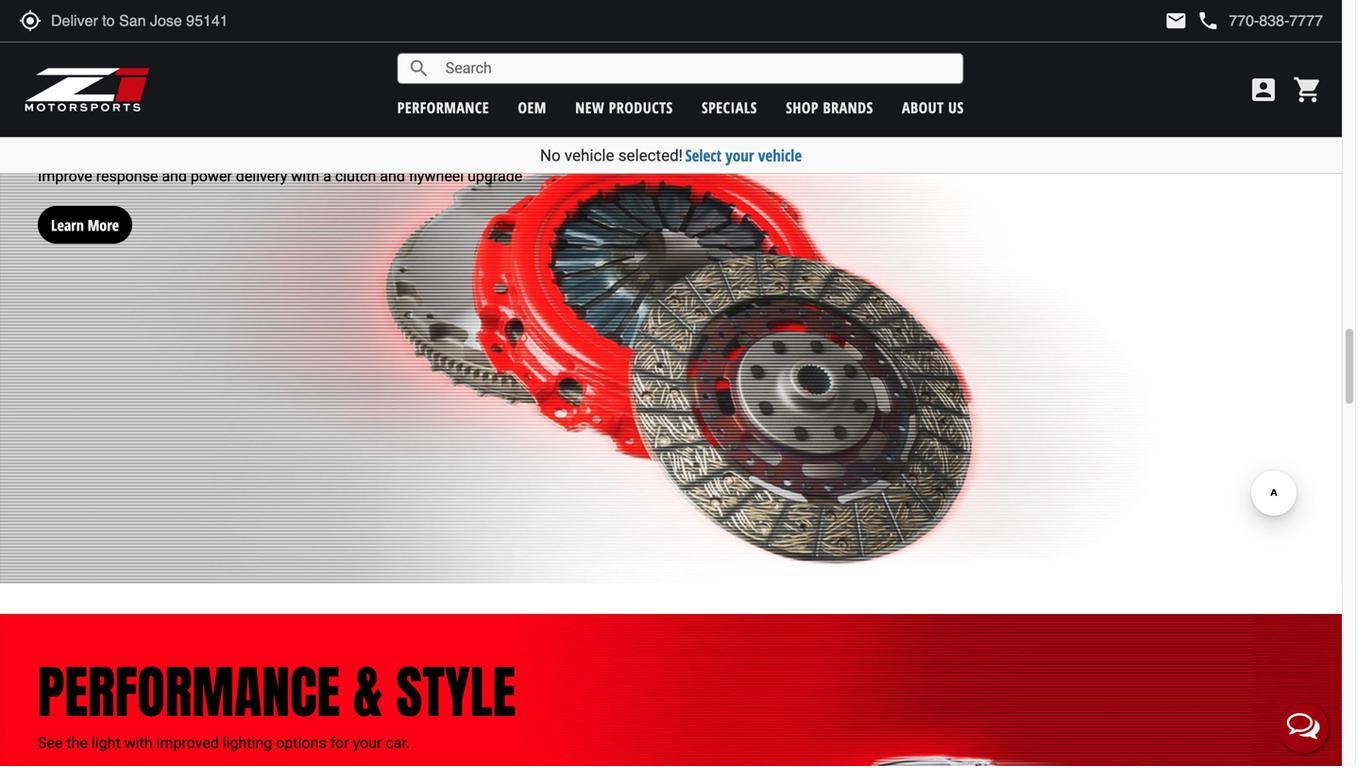 Task type: vqa. For each thing, say whether or not it's contained in the screenshot.
About
yes



Task type: locate. For each thing, give the bounding box(es) containing it.
hold
[[38, 82, 144, 167]]

performance & style see the light with improved lighting options for your car. image
[[0, 614, 1343, 766]]

1 vertical spatial with
[[124, 734, 153, 752]]

0 horizontal spatial with
[[124, 734, 153, 752]]

select your vehicle link
[[686, 145, 802, 166]]

0 horizontal spatial the
[[67, 734, 88, 752]]

0 horizontal spatial your
[[353, 734, 382, 752]]

improve
[[38, 167, 92, 185]]

the right see
[[67, 734, 88, 752]]

1 vertical spatial your
[[353, 734, 382, 752]]

hold the power   improve response and power delivery with a clutch and flywheel upgrade image
[[0, 47, 1343, 583]]

performance
[[38, 649, 340, 734]]

performance link
[[398, 97, 490, 118]]

power
[[245, 82, 390, 167]]

hold the power improve response and power delivery with a clutch and flywheel upgrade
[[38, 82, 523, 185]]

vehicle
[[759, 145, 802, 166], [565, 146, 615, 165]]

vehicle down shop on the top
[[759, 145, 802, 166]]

vehicle inside the "no vehicle selected! select your vehicle"
[[565, 146, 615, 165]]

1 horizontal spatial and
[[380, 167, 405, 185]]

the inside performance & style see the light with improved lighting options for your car.
[[67, 734, 88, 752]]

with
[[291, 167, 320, 185], [124, 734, 153, 752]]

a
[[323, 167, 332, 185]]

oem link
[[518, 97, 547, 118]]

and left power
[[162, 167, 187, 185]]

0 vertical spatial the
[[157, 82, 232, 167]]

with inside hold the power improve response and power delivery with a clutch and flywheel upgrade
[[291, 167, 320, 185]]

account_box link
[[1244, 75, 1284, 105]]

and
[[162, 167, 187, 185], [380, 167, 405, 185]]

my_location
[[19, 9, 42, 32]]

0 horizontal spatial and
[[162, 167, 187, 185]]

car.
[[386, 734, 410, 752]]

style
[[396, 649, 516, 734]]

2 and from the left
[[380, 167, 405, 185]]

your
[[726, 145, 755, 166], [353, 734, 382, 752]]

0 vertical spatial with
[[291, 167, 320, 185]]

1 horizontal spatial with
[[291, 167, 320, 185]]

0 horizontal spatial vehicle
[[565, 146, 615, 165]]

the
[[157, 82, 232, 167], [67, 734, 88, 752]]

0 vertical spatial your
[[726, 145, 755, 166]]

with left a at left top
[[291, 167, 320, 185]]

see
[[38, 734, 63, 752]]

mail phone
[[1165, 9, 1220, 32]]

your right select
[[726, 145, 755, 166]]

Search search field
[[431, 54, 964, 83]]

learn more
[[51, 215, 119, 235]]

phone link
[[1198, 9, 1324, 32]]

lighting
[[223, 734, 272, 752]]

mail
[[1165, 9, 1188, 32]]

new products link
[[576, 97, 673, 118]]

flywheel
[[409, 167, 464, 185]]

delivery
[[236, 167, 288, 185]]

response
[[96, 167, 158, 185]]

selected!
[[619, 146, 683, 165]]

1 vertical spatial the
[[67, 734, 88, 752]]

performance & style see the light with improved lighting options for your car.
[[38, 649, 516, 752]]

the left delivery
[[157, 82, 232, 167]]

vehicle right the 'no'
[[565, 146, 615, 165]]

1 horizontal spatial the
[[157, 82, 232, 167]]

learn more link
[[38, 187, 132, 244]]

specials link
[[702, 97, 758, 118]]

shopping_cart
[[1294, 75, 1324, 105]]

your right for
[[353, 734, 382, 752]]

upgrade
[[468, 167, 523, 185]]

with right light
[[124, 734, 153, 752]]

specials
[[702, 97, 758, 118]]

and right clutch
[[380, 167, 405, 185]]

command the grip image
[[0, 0, 1343, 16]]



Task type: describe. For each thing, give the bounding box(es) containing it.
with inside performance & style see the light with improved lighting options for your car.
[[124, 734, 153, 752]]

new products
[[576, 97, 673, 118]]

power
[[191, 167, 232, 185]]

account_box
[[1249, 75, 1279, 105]]

shop
[[786, 97, 819, 118]]

&
[[354, 649, 383, 734]]

brands
[[824, 97, 874, 118]]

mail link
[[1165, 9, 1188, 32]]

shop brands link
[[786, 97, 874, 118]]

us
[[949, 97, 965, 118]]

shop brands
[[786, 97, 874, 118]]

1 and from the left
[[162, 167, 187, 185]]

the inside hold the power improve response and power delivery with a clutch and flywheel upgrade
[[157, 82, 232, 167]]

about us link
[[902, 97, 965, 118]]

more
[[88, 215, 119, 235]]

select
[[686, 145, 722, 166]]

products
[[609, 97, 673, 118]]

improved
[[156, 734, 219, 752]]

search
[[408, 57, 431, 80]]

1 horizontal spatial vehicle
[[759, 145, 802, 166]]

no
[[540, 146, 561, 165]]

for
[[330, 734, 349, 752]]

options
[[276, 734, 327, 752]]

phone
[[1198, 9, 1220, 32]]

z1 motorsports logo image
[[24, 66, 151, 113]]

new
[[576, 97, 605, 118]]

about us
[[902, 97, 965, 118]]

performance
[[398, 97, 490, 118]]

clutch
[[335, 167, 376, 185]]

learn
[[51, 215, 84, 235]]

oem
[[518, 97, 547, 118]]

shopping_cart link
[[1289, 75, 1324, 105]]

about
[[902, 97, 945, 118]]

your inside performance & style see the light with improved lighting options for your car.
[[353, 734, 382, 752]]

1 horizontal spatial your
[[726, 145, 755, 166]]

light
[[92, 734, 121, 752]]

no vehicle selected! select your vehicle
[[540, 145, 802, 166]]



